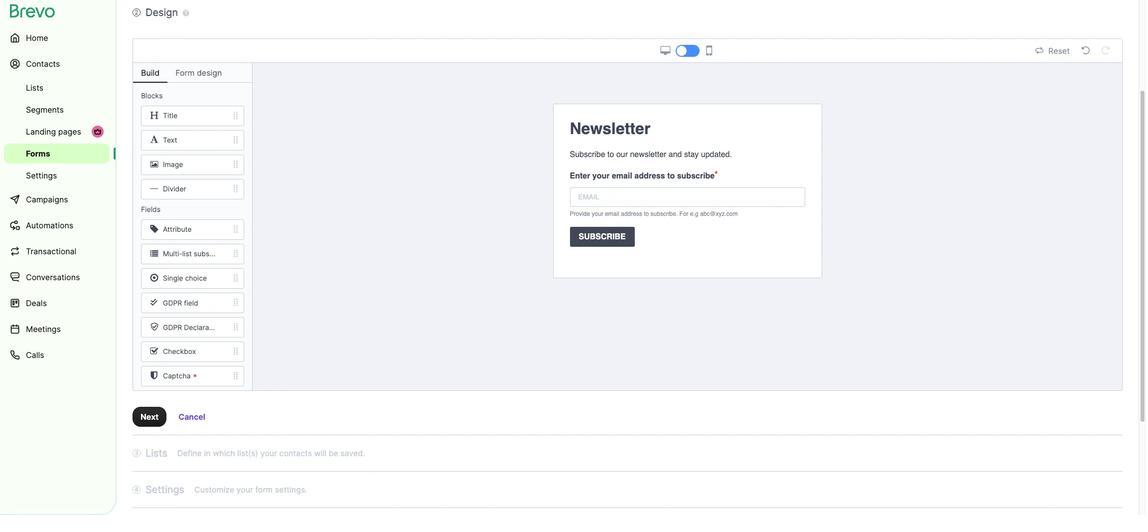 Task type: vqa. For each thing, say whether or not it's contained in the screenshot.
address corresponding to subscribe
yes



Task type: locate. For each thing, give the bounding box(es) containing it.
declaration
[[184, 323, 222, 331]]

your left form
[[237, 485, 253, 495]]

your right list(s)
[[261, 448, 277, 458]]

address
[[635, 172, 666, 181], [621, 210, 643, 217]]

subscribe to our newsletter and stay updated. button
[[562, 145, 814, 165]]

landing
[[26, 127, 56, 137]]

lists
[[26, 83, 43, 93], [146, 447, 168, 459]]

your for customize
[[237, 485, 253, 495]]

conversations link
[[4, 265, 110, 289]]

define in which list(s) your contacts will be saved.
[[178, 448, 365, 458]]

settings right 4
[[146, 484, 185, 496]]

address left subscribe.
[[621, 210, 643, 217]]

1 vertical spatial gdpr
[[163, 323, 182, 331]]

2 gdpr from the top
[[163, 323, 182, 331]]

divider button
[[133, 179, 252, 199]]

left___rvooi image
[[94, 128, 102, 136]]

4
[[135, 486, 139, 493]]

landing pages link
[[4, 122, 110, 142]]

customize
[[195, 485, 234, 495]]

multi-list subscription button
[[133, 244, 252, 264]]

gdpr declaration button
[[133, 317, 252, 338]]

home
[[26, 33, 48, 43]]

0 vertical spatial gdpr
[[163, 299, 182, 307]]

lists right 3
[[146, 447, 168, 459]]

your
[[593, 172, 610, 181], [592, 210, 604, 217], [261, 448, 277, 458], [237, 485, 253, 495]]

0 horizontal spatial to
[[608, 150, 615, 159]]

image
[[163, 160, 183, 169]]

your right 'enter'
[[593, 172, 610, 181]]

will
[[314, 448, 327, 458]]

address down the subscribe to our newsletter and stay updated.
[[635, 172, 666, 181]]

1 vertical spatial to
[[668, 172, 675, 181]]

1 vertical spatial email
[[605, 210, 620, 217]]

1 vertical spatial lists
[[146, 447, 168, 459]]

0 vertical spatial address
[[635, 172, 666, 181]]

email down "our"
[[612, 172, 633, 181]]

fields
[[141, 205, 161, 213]]

settings
[[26, 171, 57, 181], [146, 484, 185, 496]]

to left "our"
[[608, 150, 615, 159]]

cancel button
[[171, 407, 213, 427]]

email for enter
[[612, 172, 633, 181]]

attribute
[[163, 225, 192, 233]]

to left subscribe.
[[644, 210, 649, 217]]

1 horizontal spatial to
[[644, 210, 649, 217]]

build link
[[133, 63, 168, 83]]

captcha
[[163, 372, 191, 380]]

automations
[[26, 220, 73, 230]]

your for provide
[[592, 210, 604, 217]]

meetings link
[[4, 317, 110, 341]]

field
[[184, 299, 198, 307]]

to for subscribe.
[[644, 210, 649, 217]]

2 horizontal spatial to
[[668, 172, 675, 181]]

to inside subscribe to our newsletter and stay updated. text box
[[608, 150, 615, 159]]

0 vertical spatial settings
[[26, 171, 57, 181]]

newsletter
[[631, 150, 667, 159]]

2
[[135, 8, 138, 16]]

0 vertical spatial to
[[608, 150, 615, 159]]

0 horizontal spatial settings
[[26, 171, 57, 181]]

image button
[[133, 155, 252, 175]]

to down and
[[668, 172, 675, 181]]

settings.
[[275, 485, 308, 495]]

gdpr inside button
[[163, 299, 182, 307]]

None text field
[[570, 187, 806, 207]]

email up the subscribe
[[605, 210, 620, 217]]

0 vertical spatial lists
[[26, 83, 43, 93]]

checkbox
[[163, 347, 196, 356]]

text
[[163, 136, 177, 144]]

2 vertical spatial to
[[644, 210, 649, 217]]

single
[[163, 274, 183, 282]]

gdpr up checkbox at the left bottom of the page
[[163, 323, 182, 331]]

gdpr for gdpr declaration
[[163, 323, 182, 331]]

0 vertical spatial email
[[612, 172, 633, 181]]

email
[[612, 172, 633, 181], [605, 210, 620, 217]]

gdpr left field
[[163, 299, 182, 307]]

0 horizontal spatial lists
[[26, 83, 43, 93]]

gdpr inside button
[[163, 323, 182, 331]]

reset button
[[1033, 44, 1074, 57]]

address for subscribe
[[635, 172, 666, 181]]

lists up segments
[[26, 83, 43, 93]]

single choice
[[163, 274, 207, 282]]

forms link
[[4, 144, 110, 164]]

gdpr for gdpr field
[[163, 299, 182, 307]]

your right provide
[[592, 210, 604, 217]]

address for subscribe.
[[621, 210, 643, 217]]

settings down forms
[[26, 171, 57, 181]]

updated.
[[702, 150, 733, 159]]

calls
[[26, 350, 44, 360]]

deals link
[[4, 291, 110, 315]]

1 gdpr from the top
[[163, 299, 182, 307]]

design
[[197, 68, 222, 78]]

enter your email address to subscribe
[[570, 172, 715, 181]]

to for subscribe
[[668, 172, 675, 181]]

1 vertical spatial address
[[621, 210, 643, 217]]

attribute button
[[133, 219, 252, 240]]

1 horizontal spatial settings
[[146, 484, 185, 496]]

transactional
[[26, 246, 76, 256]]

form design
[[176, 68, 222, 78]]

stay
[[685, 150, 699, 159]]

subscribe
[[579, 232, 626, 241]]



Task type: describe. For each thing, give the bounding box(es) containing it.
deals
[[26, 298, 47, 308]]

our
[[617, 150, 628, 159]]

transactional link
[[4, 239, 110, 263]]

be
[[329, 448, 338, 458]]

subscription
[[194, 249, 234, 258]]

segments link
[[4, 100, 110, 120]]

design
[[146, 6, 178, 18]]

customize your form settings.
[[195, 485, 308, 495]]

your for enter
[[593, 172, 610, 181]]

subscribe to our newsletter and stay updated.
[[570, 150, 733, 159]]

title
[[163, 111, 178, 120]]

Newsletter text field
[[570, 117, 806, 141]]

automations link
[[4, 213, 110, 237]]

1 horizontal spatial lists
[[146, 447, 168, 459]]

form design link
[[168, 63, 230, 83]]

captcha button
[[133, 366, 252, 386]]

subscribe button
[[562, 223, 814, 251]]

gdpr declaration
[[163, 323, 222, 331]]

list(s)
[[238, 448, 258, 458]]

divider
[[163, 185, 186, 193]]

list
[[182, 249, 192, 258]]

lists link
[[4, 78, 110, 98]]

meetings
[[26, 324, 61, 334]]

enter
[[570, 172, 591, 181]]

landing pages
[[26, 127, 81, 137]]

for
[[680, 210, 689, 217]]

forms
[[26, 149, 50, 159]]

gdpr field button
[[133, 293, 252, 313]]

campaigns link
[[4, 187, 110, 211]]

choice
[[185, 274, 207, 282]]

email for provide
[[605, 210, 620, 217]]

calls link
[[4, 343, 110, 367]]

saved.
[[341, 448, 365, 458]]

gdpr field
[[163, 299, 198, 307]]

Subscribe to our newsletter and stay updated. text field
[[570, 149, 806, 161]]

multi-
[[163, 249, 182, 258]]

contacts
[[26, 59, 60, 69]]

form
[[256, 485, 273, 495]]

abc@xyz.com
[[701, 210, 738, 217]]

newsletter button
[[562, 113, 814, 145]]

which
[[213, 448, 235, 458]]

text button
[[133, 130, 252, 151]]

blocks
[[141, 91, 163, 100]]

3
[[135, 449, 139, 457]]

provide
[[570, 210, 591, 217]]

title button
[[133, 106, 252, 126]]

in
[[204, 448, 211, 458]]

segments
[[26, 105, 64, 115]]

newsletter
[[570, 119, 651, 138]]

checkbox button
[[133, 342, 252, 362]]

multi-list subscription
[[163, 249, 234, 258]]

next button
[[133, 407, 167, 427]]

subscribe
[[678, 172, 715, 181]]

provide your email address to subscribe. for e.g abc@xyz.com
[[570, 210, 738, 217]]

e.g
[[691, 210, 699, 217]]

settings link
[[4, 166, 110, 186]]

home link
[[4, 26, 110, 50]]

reset
[[1049, 46, 1071, 56]]

define
[[178, 448, 202, 458]]

build
[[141, 68, 160, 78]]

1 vertical spatial settings
[[146, 484, 185, 496]]

next
[[141, 412, 159, 422]]

single choice button
[[133, 268, 252, 289]]

campaigns
[[26, 194, 68, 204]]

conversations
[[26, 272, 80, 282]]

and
[[669, 150, 682, 159]]

pages
[[58, 127, 81, 137]]

contacts
[[279, 448, 312, 458]]

contacts link
[[4, 52, 110, 76]]

form
[[176, 68, 195, 78]]

subscribe.
[[651, 210, 678, 217]]



